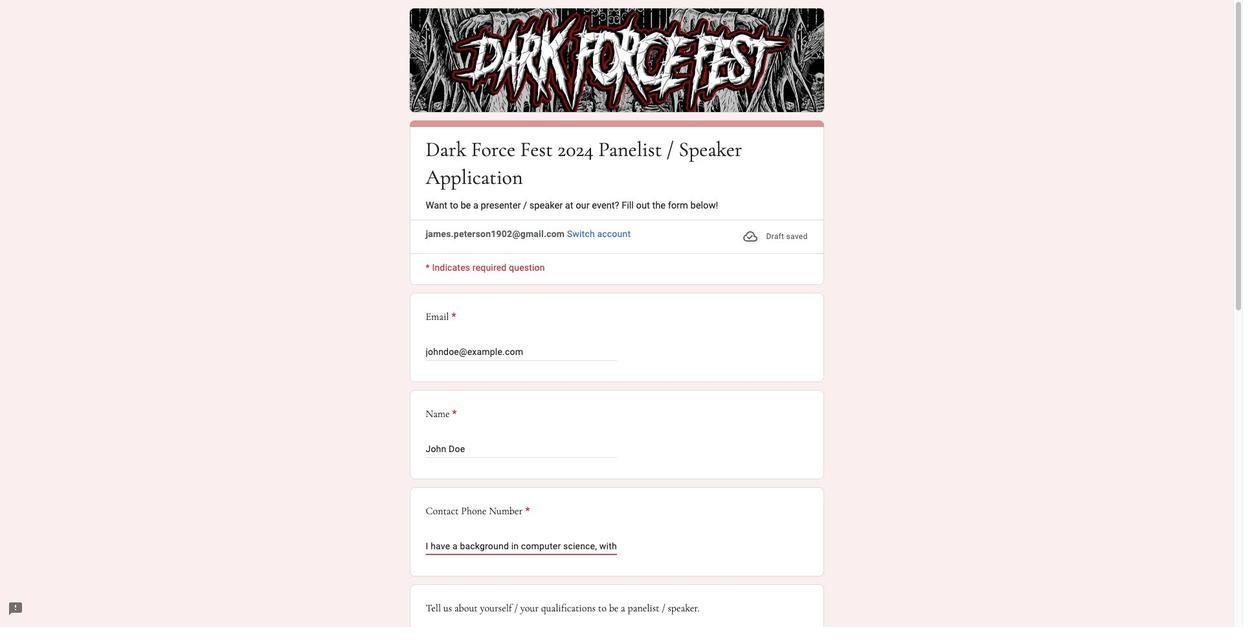 Task type: vqa. For each thing, say whether or not it's contained in the screenshot.
R
no



Task type: locate. For each thing, give the bounding box(es) containing it.
None text field
[[426, 441, 617, 457], [426, 539, 617, 554], [426, 441, 617, 457], [426, 539, 617, 554]]

3 heading from the top
[[426, 406, 457, 422]]

4 heading from the top
[[426, 504, 530, 519]]

2 heading from the top
[[426, 309, 808, 325]]

list item
[[410, 293, 824, 382]]

0 vertical spatial required question element
[[449, 309, 456, 325]]

report a problem to google image
[[8, 601, 23, 617]]

list
[[410, 293, 824, 627]]

status
[[743, 228, 808, 246]]

2 vertical spatial required question element
[[523, 504, 530, 519]]

required question element for fourth heading
[[523, 504, 530, 519]]

required question element
[[449, 309, 456, 325], [450, 406, 457, 422], [523, 504, 530, 519]]

heading
[[426, 135, 808, 191], [426, 309, 808, 325], [426, 406, 457, 422], [426, 504, 530, 519]]

1 vertical spatial required question element
[[450, 406, 457, 422]]



Task type: describe. For each thing, give the bounding box(es) containing it.
required question element for 2nd heading from the bottom of the page
[[450, 406, 457, 422]]

Your email email field
[[426, 344, 617, 360]]

1 heading from the top
[[426, 135, 808, 191]]

required question element for 2nd heading
[[449, 309, 456, 325]]



